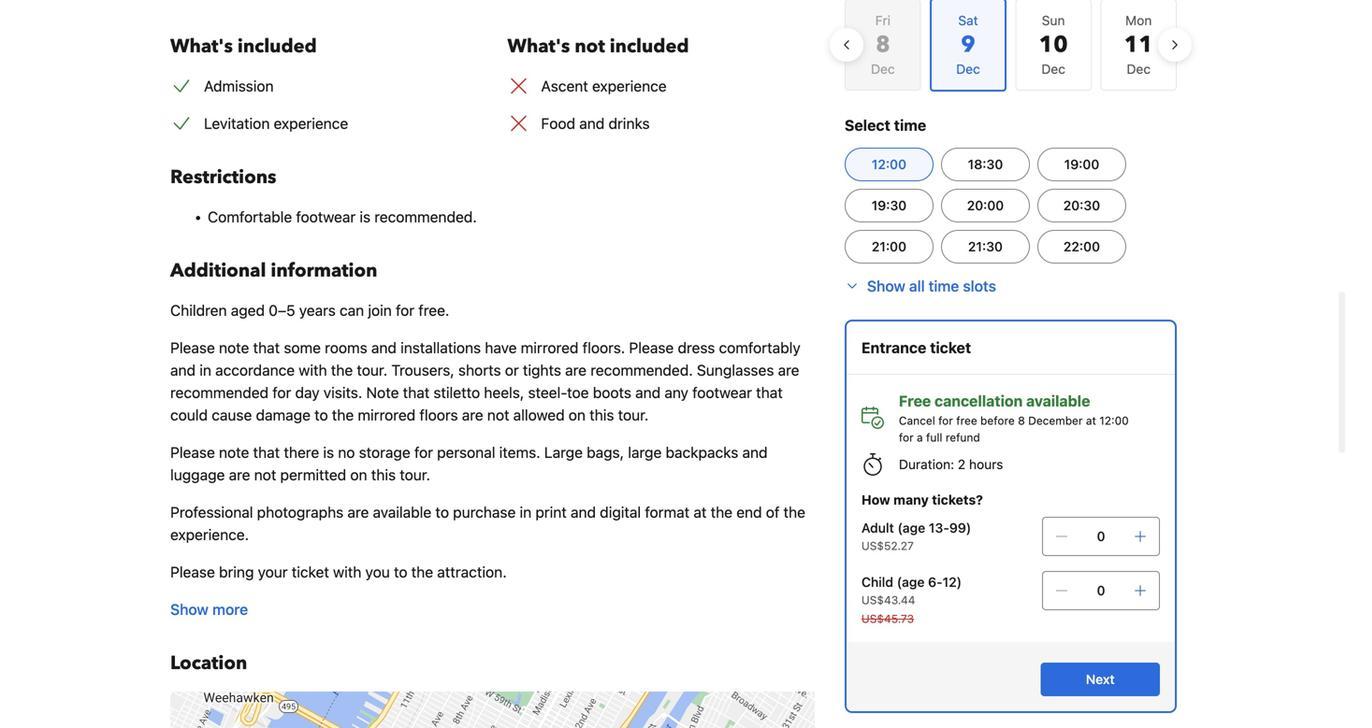 Task type: vqa. For each thing, say whether or not it's contained in the screenshot.
20 to the left
no



Task type: describe. For each thing, give the bounding box(es) containing it.
accordance
[[215, 362, 295, 379]]

11
[[1124, 29, 1153, 60]]

10
[[1039, 29, 1068, 60]]

show more
[[170, 601, 248, 619]]

how
[[862, 493, 890, 508]]

in inside professional photographs are available to purchase in print and digital format at the end of the experience.
[[520, 504, 532, 522]]

trousers,
[[391, 362, 454, 379]]

that down trousers, on the left
[[403, 384, 430, 402]]

next button
[[1041, 663, 1160, 697]]

the up visits.
[[331, 362, 353, 379]]

dec for 8
[[871, 61, 895, 77]]

tour. inside please note that there is no storage for personal items. large bags, large backpacks and luggage are not permitted on this tour.
[[400, 466, 430, 484]]

20:00
[[967, 198, 1004, 213]]

bring
[[219, 564, 254, 581]]

region containing 8
[[830, 0, 1192, 99]]

children aged 0–5 years can join for free.
[[170, 302, 449, 319]]

all
[[909, 277, 925, 295]]

location
[[170, 651, 247, 677]]

entrance
[[862, 339, 926, 357]]

ascent
[[541, 77, 588, 95]]

items.
[[499, 444, 540, 462]]

available inside professional photographs are available to purchase in print and digital format at the end of the experience.
[[373, 504, 432, 522]]

19:30
[[872, 198, 907, 213]]

select time
[[845, 116, 926, 134]]

format
[[645, 504, 690, 522]]

time inside show all time slots button
[[929, 277, 959, 295]]

(age for child
[[897, 575, 925, 590]]

rooms
[[325, 339, 367, 357]]

comfortably
[[719, 339, 801, 357]]

stiletto
[[434, 384, 480, 402]]

that up accordance
[[253, 339, 280, 357]]

many
[[894, 493, 929, 508]]

21:30
[[968, 239, 1003, 254]]

large
[[628, 444, 662, 462]]

are inside professional photographs are available to purchase in print and digital format at the end of the experience.
[[348, 504, 369, 522]]

sun
[[1042, 13, 1065, 28]]

the down visits.
[[332, 407, 354, 424]]

in inside please note that some rooms and installations have mirrored floors. please dress comfortably and in accordance with the tour. trousers, shorts or tights are recommended. sunglasses are recommended for day visits. note that stiletto heels, steel-toe boots and any footwear that could cause damage to the mirrored floors are not allowed on this tour.
[[200, 362, 211, 379]]

admission
[[204, 77, 274, 95]]

please for please note that some rooms and installations have mirrored floors. please dress comfortably and in accordance with the tour. trousers, shorts or tights are recommended. sunglasses are recommended for day visits. note that stiletto heels, steel-toe boots and any footwear that could cause damage to the mirrored floors are not allowed on this tour.
[[170, 339, 215, 357]]

photographs
[[257, 504, 344, 522]]

for left a
[[899, 431, 914, 444]]

child
[[862, 575, 893, 590]]

information
[[271, 258, 377, 284]]

0 vertical spatial is
[[360, 208, 371, 226]]

note for accordance
[[219, 339, 249, 357]]

floors.
[[583, 339, 625, 357]]

sun 10 dec
[[1039, 13, 1068, 77]]

food
[[541, 115, 575, 132]]

0 horizontal spatial 12:00
[[872, 157, 907, 172]]

13-
[[929, 521, 949, 536]]

0 horizontal spatial tour.
[[357, 362, 387, 379]]

the right the of on the bottom of the page
[[784, 504, 806, 522]]

attraction.
[[437, 564, 507, 581]]

a
[[917, 431, 923, 444]]

experience.
[[170, 526, 249, 544]]

is inside please note that there is no storage for personal items. large bags, large backpacks and luggage are not permitted on this tour.
[[323, 444, 334, 462]]

to inside please note that some rooms and installations have mirrored floors. please dress comfortably and in accordance with the tour. trousers, shorts or tights are recommended. sunglasses are recommended for day visits. note that stiletto heels, steel-toe boots and any footwear that could cause damage to the mirrored floors are not allowed on this tour.
[[314, 407, 328, 424]]

please for please bring your ticket with you to the attraction.
[[170, 564, 215, 581]]

note
[[366, 384, 399, 402]]

21:00
[[872, 239, 907, 254]]

(age for adult
[[898, 521, 925, 536]]

or
[[505, 362, 519, 379]]

that inside please note that there is no storage for personal items. large bags, large backpacks and luggage are not permitted on this tour.
[[253, 444, 280, 462]]

12:00 inside the free cancellation available cancel for free before 8 december at 12:00 for a full refund
[[1099, 414, 1129, 428]]

food and drinks
[[541, 115, 650, 132]]

comfortable
[[208, 208, 292, 226]]

0 for adult (age 13-99)
[[1097, 529, 1105, 544]]

digital
[[600, 504, 641, 522]]

how many tickets?
[[862, 493, 983, 508]]

are down stiletto
[[462, 407, 483, 424]]

tights
[[523, 362, 561, 379]]

for right join
[[396, 302, 415, 319]]

before
[[981, 414, 1015, 428]]

1 horizontal spatial ticket
[[930, 339, 971, 357]]

levitation
[[204, 115, 270, 132]]

experience for levitation experience
[[274, 115, 348, 132]]

at inside the free cancellation available cancel for free before 8 december at 12:00 for a full refund
[[1086, 414, 1096, 428]]

no
[[338, 444, 355, 462]]

dec for 11
[[1127, 61, 1151, 77]]

19:00
[[1064, 157, 1100, 172]]

this inside please note that some rooms and installations have mirrored floors. please dress comfortably and in accordance with the tour. trousers, shorts or tights are recommended. sunglasses are recommended for day visits. note that stiletto heels, steel-toe boots and any footwear that could cause damage to the mirrored floors are not allowed on this tour.
[[590, 407, 614, 424]]

slots
[[963, 277, 996, 295]]

damage
[[256, 407, 311, 424]]

on inside please note that some rooms and installations have mirrored floors. please dress comfortably and in accordance with the tour. trousers, shorts or tights are recommended. sunglasses are recommended for day visits. note that stiletto heels, steel-toe boots and any footwear that could cause damage to the mirrored floors are not allowed on this tour.
[[569, 407, 586, 424]]

what's not included
[[508, 34, 689, 59]]

allowed
[[513, 407, 565, 424]]

tickets?
[[932, 493, 983, 508]]

show more button
[[170, 599, 248, 621]]

installations
[[401, 339, 481, 357]]

and down join
[[371, 339, 397, 357]]

show for show all time slots
[[867, 277, 906, 295]]

6-
[[928, 575, 943, 590]]

what's for what's included
[[170, 34, 233, 59]]

please left dress
[[629, 339, 674, 357]]

duration:
[[899, 457, 954, 472]]

sunglasses
[[697, 362, 774, 379]]

please note that there is no storage for personal items. large bags, large backpacks and luggage are not permitted on this tour.
[[170, 444, 768, 484]]

12)
[[943, 575, 962, 590]]

visits.
[[324, 384, 362, 402]]

1 included from the left
[[238, 34, 317, 59]]

22:00
[[1064, 239, 1100, 254]]

end
[[736, 504, 762, 522]]

adult
[[862, 521, 894, 536]]

us$52.27
[[862, 540, 914, 553]]

for inside please note that there is no storage for personal items. large bags, large backpacks and luggage are not permitted on this tour.
[[414, 444, 433, 462]]

mon 11 dec
[[1124, 13, 1153, 77]]

with inside please note that some rooms and installations have mirrored floors. please dress comfortably and in accordance with the tour. trousers, shorts or tights are recommended. sunglasses are recommended for day visits. note that stiletto heels, steel-toe boots and any footwear that could cause damage to the mirrored floors are not allowed on this tour.
[[299, 362, 327, 379]]

show all time slots
[[867, 277, 996, 295]]

large
[[544, 444, 583, 462]]

this inside please note that there is no storage for personal items. large bags, large backpacks and luggage are not permitted on this tour.
[[371, 466, 396, 484]]

are down comfortably
[[778, 362, 799, 379]]

adult (age 13-99) us$52.27
[[862, 521, 971, 553]]

8 inside the free cancellation available cancel for free before 8 december at 12:00 for a full refund
[[1018, 414, 1025, 428]]

years
[[299, 302, 336, 319]]

december
[[1028, 414, 1083, 428]]



Task type: locate. For each thing, give the bounding box(es) containing it.
1 horizontal spatial available
[[1026, 392, 1090, 410]]

2 what's from the left
[[508, 34, 570, 59]]

note inside please note that there is no storage for personal items. large bags, large backpacks and luggage are not permitted on this tour.
[[219, 444, 249, 462]]

1 vertical spatial experience
[[274, 115, 348, 132]]

dec down fri
[[871, 61, 895, 77]]

experience right levitation
[[274, 115, 348, 132]]

1 vertical spatial 12:00
[[1099, 414, 1129, 428]]

mirrored down note
[[358, 407, 416, 424]]

0 horizontal spatial on
[[350, 466, 367, 484]]

full
[[926, 431, 943, 444]]

0 vertical spatial experience
[[592, 77, 667, 95]]

12:00 right december
[[1099, 414, 1129, 428]]

free cancellation available cancel for free before 8 december at 12:00 for a full refund
[[899, 392, 1129, 444]]

0 vertical spatial on
[[569, 407, 586, 424]]

0 horizontal spatial with
[[299, 362, 327, 379]]

0 for child (age 6-12)
[[1097, 583, 1105, 599]]

0 horizontal spatial not
[[254, 466, 276, 484]]

and inside professional photographs are available to purchase in print and digital format at the end of the experience.
[[571, 504, 596, 522]]

1 horizontal spatial recommended.
[[591, 362, 693, 379]]

tour. up note
[[357, 362, 387, 379]]

8 inside fri 8 dec
[[876, 29, 890, 60]]

tour. down the storage
[[400, 466, 430, 484]]

0 vertical spatial not
[[575, 34, 605, 59]]

please down children
[[170, 339, 215, 357]]

1 0 from the top
[[1097, 529, 1105, 544]]

footwear down sunglasses
[[692, 384, 752, 402]]

1 vertical spatial time
[[929, 277, 959, 295]]

day
[[295, 384, 320, 402]]

what's up ascent
[[508, 34, 570, 59]]

2 note from the top
[[219, 444, 249, 462]]

1 vertical spatial in
[[520, 504, 532, 522]]

99)
[[949, 521, 971, 536]]

0 horizontal spatial to
[[314, 407, 328, 424]]

1 horizontal spatial on
[[569, 407, 586, 424]]

on inside please note that there is no storage for personal items. large bags, large backpacks and luggage are not permitted on this tour.
[[350, 466, 367, 484]]

note up accordance
[[219, 339, 249, 357]]

show
[[867, 277, 906, 295], [170, 601, 209, 619]]

the right you
[[411, 564, 433, 581]]

not inside please note that there is no storage for personal items. large bags, large backpacks and luggage are not permitted on this tour.
[[254, 466, 276, 484]]

0 horizontal spatial what's
[[170, 34, 233, 59]]

show inside show all time slots button
[[867, 277, 906, 295]]

and right print
[[571, 504, 596, 522]]

1 horizontal spatial at
[[1086, 414, 1096, 428]]

2 included from the left
[[610, 34, 689, 59]]

dec
[[871, 61, 895, 77], [1042, 61, 1065, 77], [1127, 61, 1151, 77]]

recommended
[[170, 384, 269, 402]]

please inside please note that there is no storage for personal items. large bags, large backpacks and luggage are not permitted on this tour.
[[170, 444, 215, 462]]

are up toe
[[565, 362, 587, 379]]

cancellation
[[935, 392, 1023, 410]]

2 horizontal spatial tour.
[[618, 407, 649, 424]]

1 horizontal spatial included
[[610, 34, 689, 59]]

luggage
[[170, 466, 225, 484]]

more
[[212, 601, 248, 619]]

1 horizontal spatial 12:00
[[1099, 414, 1129, 428]]

1 vertical spatial on
[[350, 466, 367, 484]]

this
[[590, 407, 614, 424], [371, 466, 396, 484]]

that down sunglasses
[[756, 384, 783, 402]]

please bring your ticket with you to the attraction.
[[170, 564, 507, 581]]

to inside professional photographs are available to purchase in print and digital format at the end of the experience.
[[435, 504, 449, 522]]

for right the storage
[[414, 444, 433, 462]]

0 horizontal spatial included
[[238, 34, 317, 59]]

us$43.44
[[862, 594, 915, 607]]

1 vertical spatial ticket
[[292, 564, 329, 581]]

boots
[[593, 384, 631, 402]]

in up recommended on the bottom of page
[[200, 362, 211, 379]]

mirrored up tights
[[521, 339, 579, 357]]

1 vertical spatial available
[[373, 504, 432, 522]]

0 horizontal spatial recommended.
[[374, 208, 477, 226]]

1 vertical spatial mirrored
[[358, 407, 416, 424]]

1 dec from the left
[[871, 61, 895, 77]]

1 horizontal spatial with
[[333, 564, 361, 581]]

please up luggage
[[170, 444, 215, 462]]

for up full
[[938, 414, 953, 428]]

show all time slots button
[[845, 275, 996, 298]]

and right backpacks
[[742, 444, 768, 462]]

not
[[575, 34, 605, 59], [487, 407, 509, 424], [254, 466, 276, 484]]

18:30
[[968, 157, 1003, 172]]

0
[[1097, 529, 1105, 544], [1097, 583, 1105, 599]]

the left end
[[711, 504, 733, 522]]

1 horizontal spatial show
[[867, 277, 906, 295]]

recommended. inside please note that some rooms and installations have mirrored floors. please dress comfortably and in accordance with the tour. trousers, shorts or tights are recommended. sunglasses are recommended for day visits. note that stiletto heels, steel-toe boots and any footwear that could cause damage to the mirrored floors are not allowed on this tour.
[[591, 362, 693, 379]]

storage
[[359, 444, 410, 462]]

fri
[[875, 13, 891, 28]]

(age inside adult (age 13-99) us$52.27
[[898, 521, 925, 536]]

next
[[1086, 672, 1115, 688]]

0 horizontal spatial 8
[[876, 29, 890, 60]]

free
[[899, 392, 931, 410]]

1 horizontal spatial 8
[[1018, 414, 1025, 428]]

included up ascent experience
[[610, 34, 689, 59]]

2 horizontal spatial to
[[435, 504, 449, 522]]

0 horizontal spatial dec
[[871, 61, 895, 77]]

mon
[[1126, 13, 1152, 28]]

note down cause
[[219, 444, 249, 462]]

0 horizontal spatial mirrored
[[358, 407, 416, 424]]

note for luggage
[[219, 444, 249, 462]]

region
[[830, 0, 1192, 99]]

can
[[340, 302, 364, 319]]

2 horizontal spatial dec
[[1127, 61, 1151, 77]]

1 horizontal spatial tour.
[[400, 466, 430, 484]]

0 vertical spatial this
[[590, 407, 614, 424]]

free
[[956, 414, 977, 428]]

comfortable footwear is recommended.
[[208, 208, 477, 226]]

0 vertical spatial 8
[[876, 29, 890, 60]]

experience for ascent experience
[[592, 77, 667, 95]]

could
[[170, 407, 208, 424]]

1 vertical spatial at
[[694, 504, 707, 522]]

entrance ticket
[[862, 339, 971, 357]]

drinks
[[609, 115, 650, 132]]

for inside please note that some rooms and installations have mirrored floors. please dress comfortably and in accordance with the tour. trousers, shorts or tights are recommended. sunglasses are recommended for day visits. note that stiletto heels, steel-toe boots and any footwear that could cause damage to the mirrored floors are not allowed on this tour.
[[273, 384, 291, 402]]

print
[[535, 504, 567, 522]]

that
[[253, 339, 280, 357], [403, 384, 430, 402], [756, 384, 783, 402], [253, 444, 280, 462]]

0 vertical spatial note
[[219, 339, 249, 357]]

2 horizontal spatial not
[[575, 34, 605, 59]]

1 horizontal spatial experience
[[592, 77, 667, 95]]

in
[[200, 362, 211, 379], [520, 504, 532, 522]]

not up ascent experience
[[575, 34, 605, 59]]

at right format
[[694, 504, 707, 522]]

please note that some rooms and installations have mirrored floors. please dress comfortably and in accordance with the tour. trousers, shorts or tights are recommended. sunglasses are recommended for day visits. note that stiletto heels, steel-toe boots and any footwear that could cause damage to the mirrored floors are not allowed on this tour.
[[170, 339, 801, 424]]

0 horizontal spatial footwear
[[296, 208, 356, 226]]

(age left 6-
[[897, 575, 925, 590]]

1 vertical spatial is
[[323, 444, 334, 462]]

included up admission
[[238, 34, 317, 59]]

with up the day
[[299, 362, 327, 379]]

refund
[[946, 431, 980, 444]]

in left print
[[520, 504, 532, 522]]

duration: 2 hours
[[899, 457, 1003, 472]]

not down heels,
[[487, 407, 509, 424]]

1 horizontal spatial is
[[360, 208, 371, 226]]

0–5
[[269, 302, 295, 319]]

dress
[[678, 339, 715, 357]]

0 vertical spatial to
[[314, 407, 328, 424]]

2 dec from the left
[[1042, 61, 1065, 77]]

1 vertical spatial note
[[219, 444, 249, 462]]

0 vertical spatial recommended.
[[374, 208, 477, 226]]

experience
[[592, 77, 667, 95], [274, 115, 348, 132]]

12:00 down select time
[[872, 157, 907, 172]]

1 horizontal spatial in
[[520, 504, 532, 522]]

dec down 11
[[1127, 61, 1151, 77]]

have
[[485, 339, 517, 357]]

0 vertical spatial with
[[299, 362, 327, 379]]

with left you
[[333, 564, 361, 581]]

(age
[[898, 521, 925, 536], [897, 575, 925, 590]]

on down no
[[350, 466, 367, 484]]

cancel
[[899, 414, 935, 428]]

fri 8 dec
[[871, 13, 895, 77]]

1 horizontal spatial this
[[590, 407, 614, 424]]

1 vertical spatial recommended.
[[591, 362, 693, 379]]

dec down the '10'
[[1042, 61, 1065, 77]]

professional photographs are available to purchase in print and digital format at the end of the experience.
[[170, 504, 806, 544]]

backpacks
[[666, 444, 738, 462]]

0 vertical spatial tour.
[[357, 362, 387, 379]]

1 vertical spatial this
[[371, 466, 396, 484]]

what's for what's not included
[[508, 34, 570, 59]]

time
[[894, 116, 926, 134], [929, 277, 959, 295]]

steel-
[[528, 384, 567, 402]]

to right you
[[394, 564, 407, 581]]

to left purchase
[[435, 504, 449, 522]]

tour. down boots
[[618, 407, 649, 424]]

tour.
[[357, 362, 387, 379], [618, 407, 649, 424], [400, 466, 430, 484]]

map region
[[116, 596, 835, 729]]

0 horizontal spatial at
[[694, 504, 707, 522]]

0 horizontal spatial experience
[[274, 115, 348, 132]]

please up show more
[[170, 564, 215, 581]]

2 0 from the top
[[1097, 583, 1105, 599]]

ticket right the 'entrance'
[[930, 339, 971, 357]]

1 horizontal spatial what's
[[508, 34, 570, 59]]

some
[[284, 339, 321, 357]]

1 what's from the left
[[170, 34, 233, 59]]

1 vertical spatial with
[[333, 564, 361, 581]]

note inside please note that some rooms and installations have mirrored floors. please dress comfortably and in accordance with the tour. trousers, shorts or tights are recommended. sunglasses are recommended for day visits. note that stiletto heels, steel-toe boots and any footwear that could cause damage to the mirrored floors are not allowed on this tour.
[[219, 339, 249, 357]]

1 horizontal spatial mirrored
[[521, 339, 579, 357]]

0 vertical spatial available
[[1026, 392, 1090, 410]]

included
[[238, 34, 317, 59], [610, 34, 689, 59]]

not inside please note that some rooms and installations have mirrored floors. please dress comfortably and in accordance with the tour. trousers, shorts or tights are recommended. sunglasses are recommended for day visits. note that stiletto heels, steel-toe boots and any footwear that could cause damage to the mirrored floors are not allowed on this tour.
[[487, 407, 509, 424]]

that left there
[[253, 444, 280, 462]]

your
[[258, 564, 288, 581]]

(age left 13-
[[898, 521, 925, 536]]

(age inside child (age 6-12) us$43.44
[[897, 575, 925, 590]]

to down the day
[[314, 407, 328, 424]]

time right select
[[894, 116, 926, 134]]

available down the storage
[[373, 504, 432, 522]]

footwear up 'information'
[[296, 208, 356, 226]]

0 horizontal spatial ticket
[[292, 564, 329, 581]]

experience up "drinks"
[[592, 77, 667, 95]]

0 vertical spatial ticket
[[930, 339, 971, 357]]

professional
[[170, 504, 253, 522]]

2 vertical spatial to
[[394, 564, 407, 581]]

for
[[396, 302, 415, 319], [273, 384, 291, 402], [938, 414, 953, 428], [899, 431, 914, 444], [414, 444, 433, 462]]

1 vertical spatial show
[[170, 601, 209, 619]]

1 vertical spatial to
[[435, 504, 449, 522]]

for up 'damage'
[[273, 384, 291, 402]]

available up december
[[1026, 392, 1090, 410]]

8 right before
[[1018, 414, 1025, 428]]

are inside please note that there is no storage for personal items. large bags, large backpacks and luggage are not permitted on this tour.
[[229, 466, 250, 484]]

note
[[219, 339, 249, 357], [219, 444, 249, 462]]

0 horizontal spatial show
[[170, 601, 209, 619]]

show left the all
[[867, 277, 906, 295]]

and up recommended on the bottom of page
[[170, 362, 196, 379]]

ascent experience
[[541, 77, 667, 95]]

ticket
[[930, 339, 971, 357], [292, 564, 329, 581]]

2 vertical spatial tour.
[[400, 466, 430, 484]]

1 horizontal spatial footwear
[[692, 384, 752, 402]]

is left no
[[323, 444, 334, 462]]

3 dec from the left
[[1127, 61, 1151, 77]]

show left the more
[[170, 601, 209, 619]]

0 vertical spatial at
[[1086, 414, 1096, 428]]

1 horizontal spatial not
[[487, 407, 509, 424]]

0 vertical spatial (age
[[898, 521, 925, 536]]

0 vertical spatial show
[[867, 277, 906, 295]]

what's included
[[170, 34, 317, 59]]

on
[[569, 407, 586, 424], [350, 466, 367, 484]]

1 vertical spatial 0
[[1097, 583, 1105, 599]]

dec inside sun 10 dec
[[1042, 61, 1065, 77]]

and left the any
[[635, 384, 661, 402]]

0 horizontal spatial in
[[200, 362, 211, 379]]

is up 'information'
[[360, 208, 371, 226]]

us$45.73
[[862, 613, 914, 626]]

and right food
[[579, 115, 605, 132]]

at right december
[[1086, 414, 1096, 428]]

and inside please note that there is no storage for personal items. large bags, large backpacks and luggage are not permitted on this tour.
[[742, 444, 768, 462]]

restrictions
[[170, 165, 276, 190]]

0 vertical spatial in
[[200, 362, 211, 379]]

not left permitted
[[254, 466, 276, 484]]

time right the all
[[929, 277, 959, 295]]

0 horizontal spatial is
[[323, 444, 334, 462]]

cause
[[212, 407, 252, 424]]

1 horizontal spatial to
[[394, 564, 407, 581]]

dec inside mon 11 dec
[[1127, 61, 1151, 77]]

0 vertical spatial 0
[[1097, 529, 1105, 544]]

ticket right your
[[292, 564, 329, 581]]

this down boots
[[590, 407, 614, 424]]

show for show more
[[170, 601, 209, 619]]

child (age 6-12) us$43.44
[[862, 575, 962, 607]]

0 vertical spatial time
[[894, 116, 926, 134]]

on down toe
[[569, 407, 586, 424]]

0 vertical spatial mirrored
[[521, 339, 579, 357]]

0 horizontal spatial this
[[371, 466, 396, 484]]

1 vertical spatial footwear
[[692, 384, 752, 402]]

at inside professional photographs are available to purchase in print and digital format at the end of the experience.
[[694, 504, 707, 522]]

aged
[[231, 302, 265, 319]]

show inside show more button
[[170, 601, 209, 619]]

1 note from the top
[[219, 339, 249, 357]]

select
[[845, 116, 891, 134]]

floors
[[419, 407, 458, 424]]

0 vertical spatial footwear
[[296, 208, 356, 226]]

are right 'photographs'
[[348, 504, 369, 522]]

personal
[[437, 444, 495, 462]]

0 horizontal spatial available
[[373, 504, 432, 522]]

are
[[565, 362, 587, 379], [778, 362, 799, 379], [462, 407, 483, 424], [229, 466, 250, 484], [348, 504, 369, 522]]

1 vertical spatial (age
[[897, 575, 925, 590]]

what's up admission
[[170, 34, 233, 59]]

1 horizontal spatial time
[[929, 277, 959, 295]]

toe
[[567, 384, 589, 402]]

there
[[284, 444, 319, 462]]

2 vertical spatial not
[[254, 466, 276, 484]]

are right luggage
[[229, 466, 250, 484]]

available inside the free cancellation available cancel for free before 8 december at 12:00 for a full refund
[[1026, 392, 1090, 410]]

0 horizontal spatial time
[[894, 116, 926, 134]]

please for please note that there is no storage for personal items. large bags, large backpacks and luggage are not permitted on this tour.
[[170, 444, 215, 462]]

this down the storage
[[371, 466, 396, 484]]

1 vertical spatial not
[[487, 407, 509, 424]]

dec for 10
[[1042, 61, 1065, 77]]

0 vertical spatial 12:00
[[872, 157, 907, 172]]

please
[[170, 339, 215, 357], [629, 339, 674, 357], [170, 444, 215, 462], [170, 564, 215, 581]]

1 vertical spatial 8
[[1018, 414, 1025, 428]]

footwear inside please note that some rooms and installations have mirrored floors. please dress comfortably and in accordance with the tour. trousers, shorts or tights are recommended. sunglasses are recommended for day visits. note that stiletto heels, steel-toe boots and any footwear that could cause damage to the mirrored floors are not allowed on this tour.
[[692, 384, 752, 402]]

8 down fri
[[876, 29, 890, 60]]

8
[[876, 29, 890, 60], [1018, 414, 1025, 428]]

1 horizontal spatial dec
[[1042, 61, 1065, 77]]

1 vertical spatial tour.
[[618, 407, 649, 424]]



